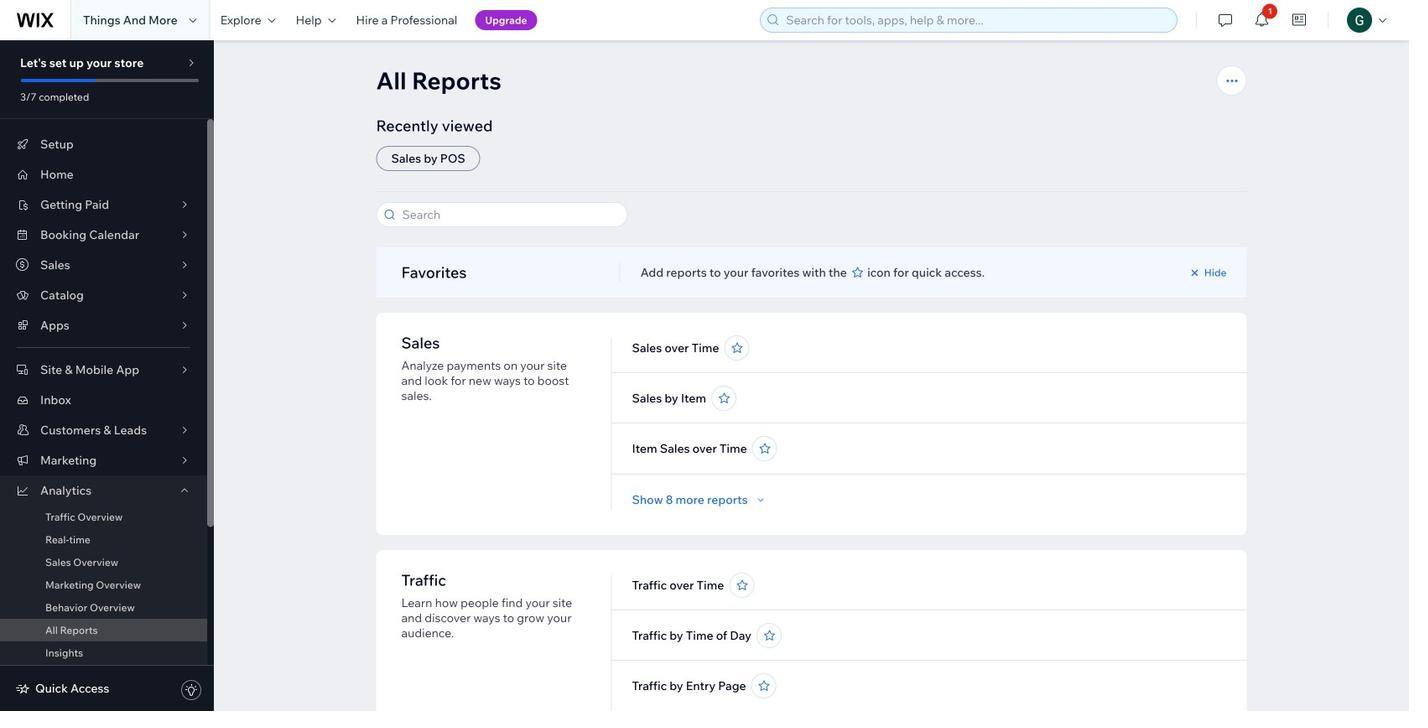 Task type: describe. For each thing, give the bounding box(es) containing it.
Search for tools, apps, help & more... field
[[781, 8, 1172, 32]]



Task type: vqa. For each thing, say whether or not it's contained in the screenshot.
Search field
yes



Task type: locate. For each thing, give the bounding box(es) containing it.
sidebar element
[[0, 40, 214, 711]]

Search field
[[397, 203, 622, 226]]



